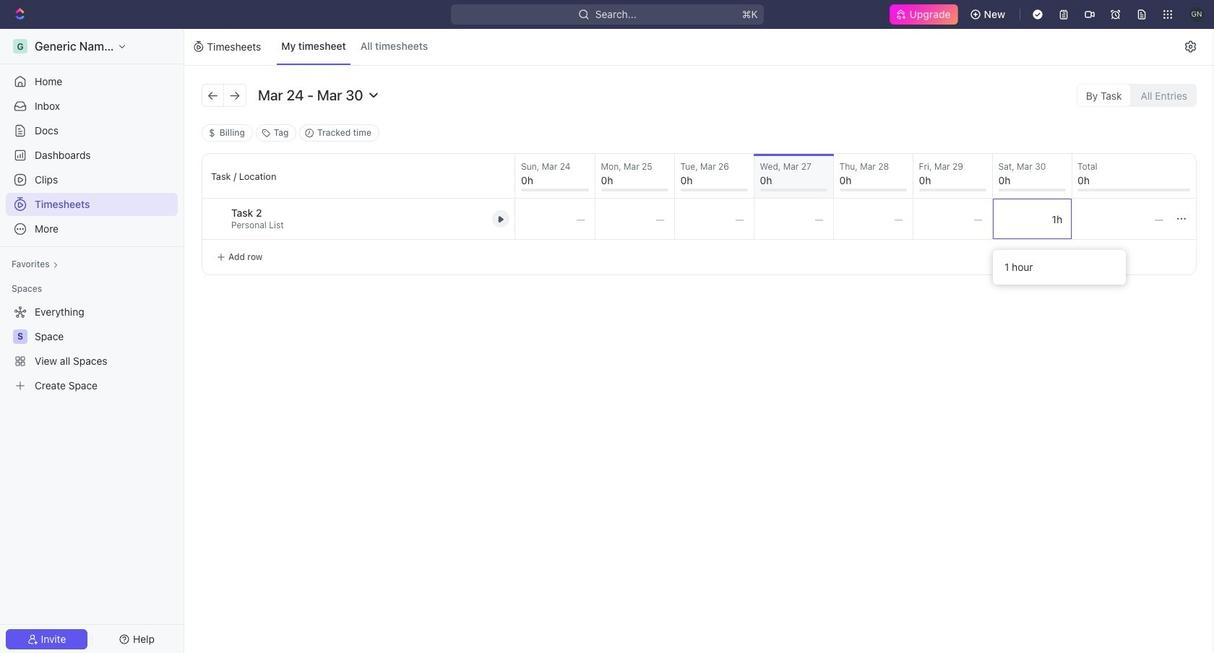 Task type: vqa. For each thing, say whether or not it's contained in the screenshot.
fifth — text box from the right
yes



Task type: describe. For each thing, give the bounding box(es) containing it.
tree inside sidebar navigation
[[6, 301, 178, 398]]

1 — text field from the left
[[515, 199, 594, 239]]

2 — text field from the left
[[834, 199, 912, 239]]

4 — text field from the left
[[993, 199, 1072, 239]]

4 — text field from the left
[[1072, 199, 1173, 239]]

3 — text field from the left
[[754, 199, 833, 239]]



Task type: locate. For each thing, give the bounding box(es) containing it.
sidebar navigation
[[0, 29, 184, 653]]

1 — text field from the left
[[595, 199, 674, 239]]

3 — text field from the left
[[913, 199, 992, 239]]

2 — text field from the left
[[675, 199, 753, 239]]

tree
[[6, 301, 178, 398]]

— text field
[[515, 199, 594, 239], [834, 199, 912, 239], [913, 199, 992, 239], [1072, 199, 1173, 239]]

— text field
[[595, 199, 674, 239], [675, 199, 753, 239], [754, 199, 833, 239], [993, 199, 1072, 239]]



